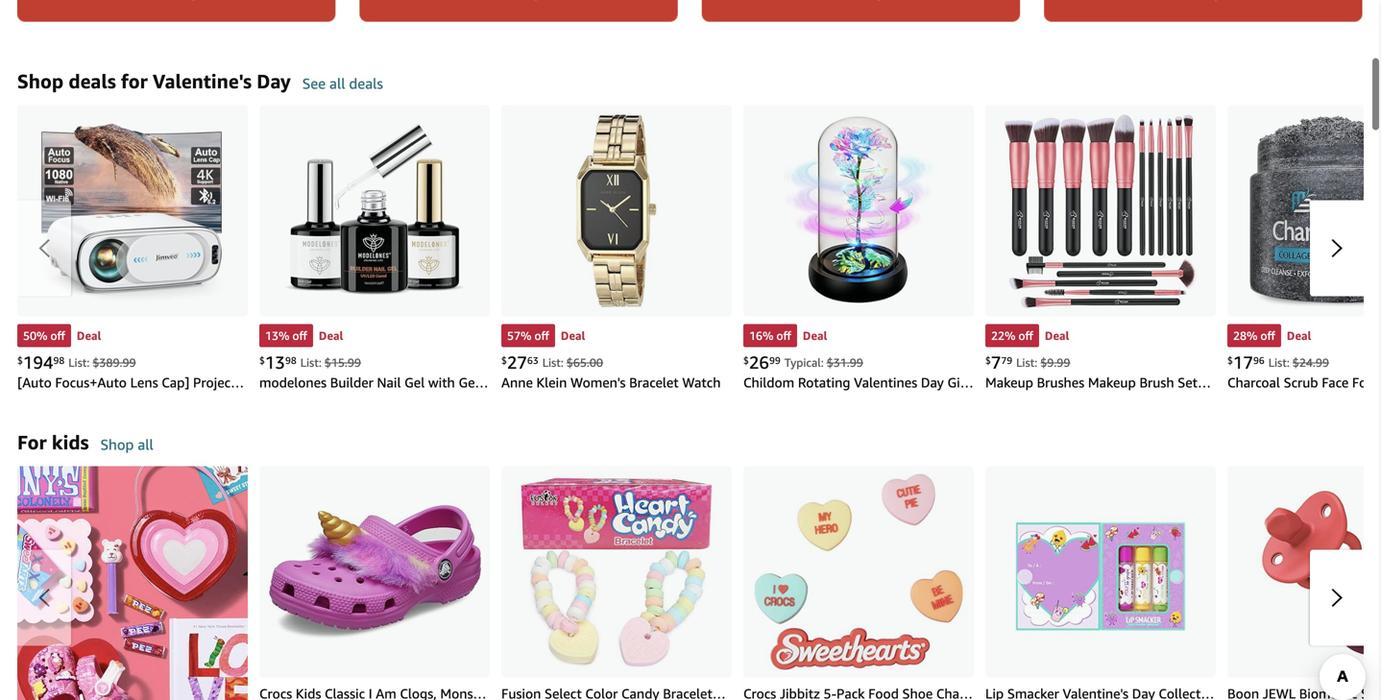 Task type: describe. For each thing, give the bounding box(es) containing it.
rotating
[[798, 375, 851, 390]]

previous rounded image
[[38, 588, 50, 608]]

$ for 194
[[17, 355, 23, 366]]

list: for 13
[[300, 356, 322, 369]]

for
[[17, 431, 47, 454]]

list: for 17
[[1269, 356, 1290, 369]]

valentines
[[854, 375, 918, 390]]

fusion select color candy bracelet - edible candy jewelry with love heart charm - sweet treats for kids birthday, party fav… image
[[502, 466, 732, 678]]

57% off
[[507, 329, 550, 342]]

off for 26
[[777, 329, 792, 342]]

$ for 17
[[1228, 355, 1234, 366]]

jibbitz 5-pack food shoe charms | jibbitz image
[[744, 466, 974, 678]]

off for 13
[[293, 329, 307, 342]]

7
[[992, 352, 1002, 373]]

cap]
[[162, 375, 190, 390]]

anne klein women's bracelet watch image
[[502, 105, 732, 316]]

see all deals link
[[302, 74, 383, 105]]

off for 27
[[535, 329, 550, 342]]

98 for 194
[[53, 355, 65, 366]]

under $100 image
[[1032, 0, 1363, 22]]

57%
[[507, 329, 532, 342]]

27
[[507, 352, 528, 373]]

13
[[265, 352, 285, 373]]

[auto focus+auto lens cap] projector with wifi 6 and bluetooth:500 ansi 4k projector native 1080p outdoor projector, auto 6… image
[[17, 105, 248, 316]]

22%
[[992, 329, 1016, 342]]

list: for 7
[[1017, 356, 1038, 369]]

lens
[[130, 375, 158, 390]]

$ 194 98 list: $389.99 [auto focus+auto lens cap] projec…
[[17, 352, 244, 390]]

gi…
[[948, 375, 974, 390]]

modelones thickening apex building gel image
[[259, 105, 490, 316]]

50%
[[23, 329, 47, 342]]

shop all link
[[100, 436, 154, 466]]

96
[[1254, 355, 1265, 366]]

$15.99
[[325, 356, 361, 369]]

$ for 26
[[744, 355, 749, 366]]

see
[[302, 75, 326, 92]]

charcoal
[[1228, 375, 1281, 390]]

bracelet
[[629, 375, 679, 390]]

deal for 26
[[803, 329, 828, 342]]

gel
[[405, 375, 425, 390]]

valentine's
[[153, 69, 252, 93]]

98 for 13
[[285, 355, 297, 366]]

shop all
[[100, 436, 154, 453]]

boon jewl biometric silicone baby pacifier - 3+ months - pink - comfortable silicone orthodontic baby pacifiers with soothi… image
[[1228, 466, 1382, 678]]

under $50 image
[[694, 0, 1025, 22]]

brushes
[[1037, 375, 1085, 390]]

deal for 7
[[1045, 329, 1070, 342]]

list for for kids
[[17, 466, 1382, 701]]

deal for 194
[[77, 329, 101, 342]]

28% off
[[1234, 329, 1276, 342]]

99
[[770, 355, 781, 366]]

under $10 image
[[17, 0, 348, 22]]

$31.99
[[827, 356, 864, 369]]

with
[[428, 375, 455, 390]]

0 horizontal spatial day
[[257, 69, 291, 93]]

off for 194
[[50, 329, 65, 342]]

previous rounded image
[[38, 239, 50, 258]]

kids classic i am clogs, monster, mermaid, and unicorn slippers image
[[259, 466, 490, 678]]

all for for kids
[[138, 436, 154, 453]]

off for 17
[[1261, 329, 1276, 342]]

modelones
[[259, 375, 327, 390]]

$ 27 63 list: $65.00 anne klein women's bracelet watch
[[502, 352, 721, 390]]

1 makeup from the left
[[986, 375, 1034, 390]]

childom rotating valentines day gifts for her,birthday gifts for women,valentines rose flower,light up rose in glass dome,s… image
[[744, 105, 974, 316]]

see all deals
[[302, 75, 383, 92]]

deal for 13
[[319, 329, 343, 342]]

kids
[[52, 431, 89, 454]]

shop for shop all
[[100, 436, 134, 453]]



Task type: locate. For each thing, give the bounding box(es) containing it.
$ for 27
[[502, 355, 507, 366]]

4 deal from the left
[[803, 329, 828, 342]]

1 horizontal spatial all
[[330, 75, 345, 92]]

1 horizontal spatial deals
[[349, 75, 383, 92]]

1 off from the left
[[50, 329, 65, 342]]

day
[[257, 69, 291, 93], [921, 375, 944, 390]]

makeup down 79 in the bottom right of the page
[[986, 375, 1034, 390]]

list: up klein
[[543, 356, 564, 369]]

98 up modelones
[[285, 355, 297, 366]]

$ left 79 in the bottom right of the page
[[986, 355, 992, 366]]

off right 13%
[[293, 329, 307, 342]]

0 vertical spatial day
[[257, 69, 291, 93]]

$
[[17, 355, 23, 366], [259, 355, 265, 366], [502, 355, 507, 366], [744, 355, 749, 366], [986, 355, 992, 366], [1228, 355, 1234, 366]]

off right 57%
[[535, 329, 550, 342]]

5 deal from the left
[[1045, 329, 1070, 342]]

scrub
[[1284, 375, 1319, 390]]

0 vertical spatial all
[[330, 75, 345, 92]]

$ left 99
[[744, 355, 749, 366]]

list containing 194
[[17, 105, 1382, 392]]

3 deal from the left
[[561, 329, 586, 342]]

list: inside $ 13 98 list: $15.99 modelones builder nail gel with ge…
[[300, 356, 322, 369]]

shop
[[17, 69, 64, 93], [100, 436, 134, 453]]

98 down 50% off
[[53, 355, 65, 366]]

0 horizontal spatial shop
[[17, 69, 64, 93]]

$ up modelones
[[259, 355, 265, 366]]

22% off
[[992, 329, 1034, 342]]

list: inside $ 7 79 list: $9.99 makeup brushes makeup brush set…
[[1017, 356, 1038, 369]]

list: inside $ 27 63 list: $65.00 anne klein women's bracelet watch
[[543, 356, 564, 369]]

[auto
[[17, 375, 52, 390]]

all inside "link"
[[138, 436, 154, 453]]

1 deal from the left
[[77, 329, 101, 342]]

1 vertical spatial all
[[138, 436, 154, 453]]

makeup
[[986, 375, 1034, 390], [1089, 375, 1137, 390]]

list: up focus+auto
[[68, 356, 90, 369]]

1 horizontal spatial shop
[[100, 436, 134, 453]]

day left gi…
[[921, 375, 944, 390]]

focus+auto
[[55, 375, 127, 390]]

6 deal from the left
[[1288, 329, 1312, 342]]

$ 7 79 list: $9.99 makeup brushes makeup brush set…
[[986, 352, 1212, 390]]

klein
[[537, 375, 567, 390]]

$ 26 99 typical: $31.99 childom rotating valentines day gi…
[[744, 352, 974, 390]]

98 inside $ 194 98 list: $389.99 [auto focus+auto lens cap] projec…
[[53, 355, 65, 366]]

shop for shop deals for valentine's day
[[17, 69, 64, 93]]

2 list from the top
[[17, 466, 1382, 701]]

79
[[1002, 355, 1013, 366]]

0 horizontal spatial makeup
[[986, 375, 1034, 390]]

list: up modelones
[[300, 356, 322, 369]]

3 off from the left
[[535, 329, 550, 342]]

16%
[[750, 329, 774, 342]]

16% off
[[750, 329, 792, 342]]

for kids
[[17, 431, 89, 454]]

all
[[330, 75, 345, 92], [138, 436, 154, 453]]

face
[[1322, 375, 1349, 390]]

off for 7
[[1019, 329, 1034, 342]]

nail
[[377, 375, 401, 390]]

shop inside "link"
[[100, 436, 134, 453]]

shop left for
[[17, 69, 64, 93]]

makeup brushes makeup brush set - 16 pcs bestope pro premium synthetic foundation concealers eye shadows make up brush,eyel… image
[[986, 105, 1217, 316]]

$ 17 96 list: $24.99 charcoal scrub face foot 
[[1228, 352, 1382, 390]]

under $20 image
[[356, 0, 687, 22]]

list: for 194
[[68, 356, 90, 369]]

list for shop deals for valentine's day
[[17, 105, 1382, 392]]

26
[[749, 352, 770, 373]]

typical:
[[785, 356, 824, 369]]

1 vertical spatial day
[[921, 375, 944, 390]]

2 98 from the left
[[285, 355, 297, 366]]

next rounded image
[[1332, 239, 1343, 258], [1332, 588, 1343, 608]]

1 next rounded image from the top
[[1332, 239, 1343, 258]]

28%
[[1234, 329, 1258, 342]]

list: inside $ 194 98 list: $389.99 [auto focus+auto lens cap] projec…
[[68, 356, 90, 369]]

1 list from the top
[[17, 105, 1382, 392]]

0 vertical spatial next rounded image
[[1332, 239, 1343, 258]]

deal up $9.99
[[1045, 329, 1070, 342]]

next rounded image for for kids
[[1332, 588, 1343, 608]]

$ up '[auto'
[[17, 355, 23, 366]]

1 $ from the left
[[17, 355, 23, 366]]

13% off
[[265, 329, 307, 342]]

5 off from the left
[[1019, 329, 1034, 342]]

list
[[17, 105, 1382, 392], [17, 466, 1382, 701]]

list: for 27
[[543, 356, 564, 369]]

deal up $15.99
[[319, 329, 343, 342]]

projec…
[[193, 375, 244, 390]]

6 $ from the left
[[1228, 355, 1234, 366]]

1 horizontal spatial makeup
[[1089, 375, 1137, 390]]

$389.99
[[93, 356, 136, 369]]

0 horizontal spatial all
[[138, 436, 154, 453]]

1 horizontal spatial day
[[921, 375, 944, 390]]

women's
[[571, 375, 626, 390]]

anne
[[502, 375, 533, 390]]

off right 22%
[[1019, 329, 1034, 342]]

5 $ from the left
[[986, 355, 992, 366]]

list: right 96
[[1269, 356, 1290, 369]]

all right see
[[330, 75, 345, 92]]

off right 28%
[[1261, 329, 1276, 342]]

13%
[[265, 329, 290, 342]]

194
[[23, 352, 53, 373]]

$ 13 98 list: $15.99 modelones builder nail gel with ge…
[[259, 352, 489, 390]]

childom
[[744, 375, 795, 390]]

off
[[50, 329, 65, 342], [293, 329, 307, 342], [535, 329, 550, 342], [777, 329, 792, 342], [1019, 329, 1034, 342], [1261, 329, 1276, 342]]

deals
[[69, 69, 116, 93], [349, 75, 383, 92]]

2 deal from the left
[[319, 329, 343, 342]]

deal for 17
[[1288, 329, 1312, 342]]

deals left for
[[69, 69, 116, 93]]

$9.99
[[1041, 356, 1071, 369]]

3 $ from the left
[[502, 355, 507, 366]]

63
[[528, 355, 539, 366]]

4 off from the left
[[777, 329, 792, 342]]

2 list: from the left
[[300, 356, 322, 369]]

next rounded image for shop deals for valentine's day
[[1332, 239, 1343, 258]]

0 vertical spatial list
[[17, 105, 1382, 392]]

1 list: from the left
[[68, 356, 90, 369]]

makeup left "brush"
[[1089, 375, 1137, 390]]

deal for 27
[[561, 329, 586, 342]]

builder
[[330, 375, 374, 390]]

$ for 7
[[986, 355, 992, 366]]

shop right kids
[[100, 436, 134, 453]]

$65.00
[[567, 356, 603, 369]]

$ up anne
[[502, 355, 507, 366]]

brush
[[1140, 375, 1175, 390]]

0 horizontal spatial 98
[[53, 355, 65, 366]]

off right 16%
[[777, 329, 792, 342]]

2 $ from the left
[[259, 355, 265, 366]]

day inside the $ 26 99 typical: $31.99 childom rotating valentines day gi…
[[921, 375, 944, 390]]

98
[[53, 355, 65, 366], [285, 355, 297, 366]]

ge…
[[459, 375, 489, 390]]

6 off from the left
[[1261, 329, 1276, 342]]

list:
[[68, 356, 90, 369], [300, 356, 322, 369], [543, 356, 564, 369], [1017, 356, 1038, 369], [1269, 356, 1290, 369]]

shop deals for valentine's day
[[17, 69, 291, 93]]

deal up $24.99
[[1288, 329, 1312, 342]]

day left see
[[257, 69, 291, 93]]

deal up $65.00
[[561, 329, 586, 342]]

watch
[[683, 375, 721, 390]]

list: inside $ 17 96 list: $24.99 charcoal scrub face foot
[[1269, 356, 1290, 369]]

17
[[1234, 352, 1254, 373]]

1 vertical spatial list
[[17, 466, 1382, 701]]

for kids image
[[17, 466, 248, 701]]

50% off
[[23, 329, 65, 342]]

foot
[[1353, 375, 1381, 390]]

all for shop deals for valentine's day
[[330, 75, 345, 92]]

list: right 79 in the bottom right of the page
[[1017, 356, 1038, 369]]

2 next rounded image from the top
[[1332, 588, 1343, 608]]

1 horizontal spatial 98
[[285, 355, 297, 366]]

4 list: from the left
[[1017, 356, 1038, 369]]

2 makeup from the left
[[1089, 375, 1137, 390]]

valentine's day collection story book purple cover image
[[986, 466, 1217, 678]]

$ left 96
[[1228, 355, 1234, 366]]

4 $ from the left
[[744, 355, 749, 366]]

0 horizontal spatial deals
[[69, 69, 116, 93]]

2 off from the left
[[293, 329, 307, 342]]

$ inside $ 13 98 list: $15.99 modelones builder nail gel with ge…
[[259, 355, 265, 366]]

$ inside $ 17 96 list: $24.99 charcoal scrub face foot
[[1228, 355, 1234, 366]]

$ for 13
[[259, 355, 265, 366]]

0 vertical spatial shop
[[17, 69, 64, 93]]

1 vertical spatial shop
[[100, 436, 134, 453]]

$24.99
[[1293, 356, 1330, 369]]

1 98 from the left
[[53, 355, 65, 366]]

charcoal scrub face foot & body exfoliator infused with collagen and stem cell natural exfoliating salt body scrub for toni… image
[[1228, 105, 1382, 316]]

$ inside $ 27 63 list: $65.00 anne klein women's bracelet watch
[[502, 355, 507, 366]]

off right 50%
[[50, 329, 65, 342]]

all down lens
[[138, 436, 154, 453]]

deals right see
[[349, 75, 383, 92]]

$ inside $ 7 79 list: $9.99 makeup brushes makeup brush set…
[[986, 355, 992, 366]]

for
[[121, 69, 148, 93]]

98 inside $ 13 98 list: $15.99 modelones builder nail gel with ge…
[[285, 355, 297, 366]]

set…
[[1178, 375, 1212, 390]]

1 vertical spatial next rounded image
[[1332, 588, 1343, 608]]

deal up $389.99
[[77, 329, 101, 342]]

deal up 'typical:'
[[803, 329, 828, 342]]

$ inside $ 194 98 list: $389.99 [auto focus+auto lens cap] projec…
[[17, 355, 23, 366]]

5 list: from the left
[[1269, 356, 1290, 369]]

$ inside the $ 26 99 typical: $31.99 childom rotating valentines day gi…
[[744, 355, 749, 366]]

3 list: from the left
[[543, 356, 564, 369]]

deal
[[77, 329, 101, 342], [319, 329, 343, 342], [561, 329, 586, 342], [803, 329, 828, 342], [1045, 329, 1070, 342], [1288, 329, 1312, 342]]



Task type: vqa. For each thing, say whether or not it's contained in the screenshot.
DEAL related to 194
yes



